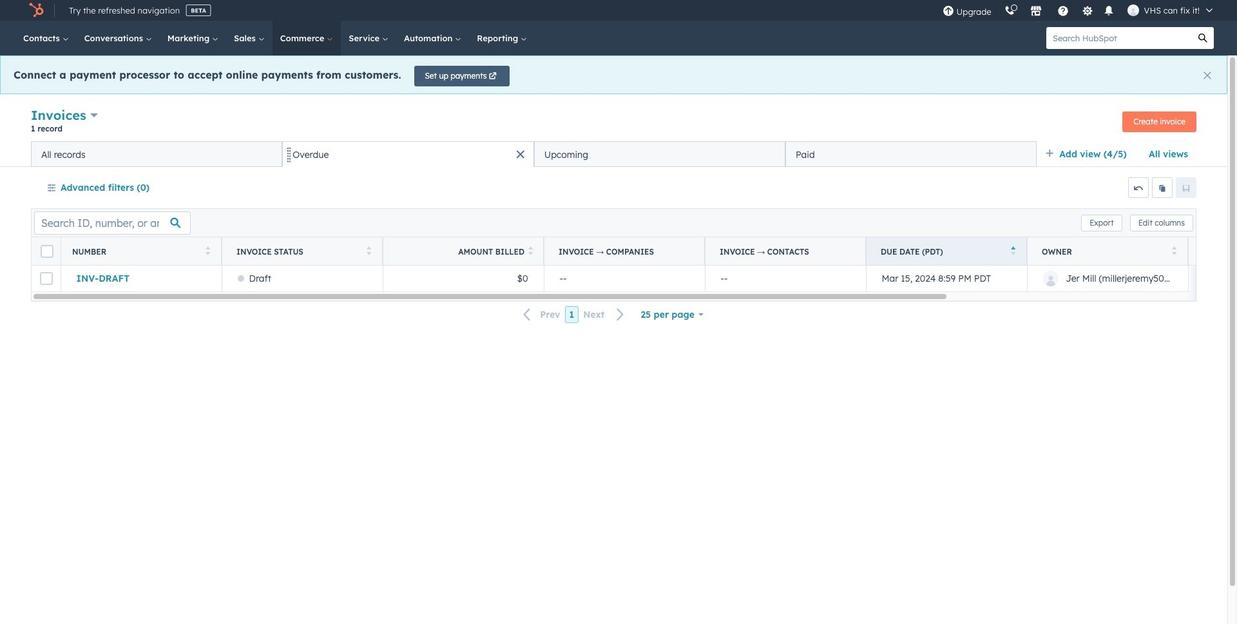 Task type: vqa. For each thing, say whether or not it's contained in the screenshot.
'Pagination' 'navigation'
yes



Task type: describe. For each thing, give the bounding box(es) containing it.
ascending sort. press to sort descending. element
[[1011, 246, 1016, 257]]

jer mill image
[[1128, 5, 1140, 16]]

3 press to sort. element from the left
[[529, 246, 534, 257]]

Search HubSpot search field
[[1047, 27, 1193, 49]]

3 column header from the left
[[1189, 237, 1238, 266]]

Search ID, number, or amount billed search field
[[34, 211, 191, 234]]

ascending sort. press to sort descending. image
[[1011, 246, 1016, 255]]

press to sort. image for 1st press to sort. element from the left
[[205, 246, 210, 255]]

4 press to sort. element from the left
[[1172, 246, 1177, 257]]

press to sort. image for second press to sort. element from the right
[[529, 246, 534, 255]]

close image
[[1204, 72, 1212, 79]]

2 press to sort. element from the left
[[367, 246, 371, 257]]



Task type: locate. For each thing, give the bounding box(es) containing it.
column header
[[544, 237, 706, 266], [705, 237, 867, 266], [1189, 237, 1238, 266]]

2 press to sort. image from the left
[[367, 246, 371, 255]]

press to sort. image
[[1172, 246, 1177, 255]]

1 horizontal spatial press to sort. image
[[367, 246, 371, 255]]

3 press to sort. image from the left
[[529, 246, 534, 255]]

pagination navigation
[[516, 306, 633, 323]]

marketplaces image
[[1031, 6, 1042, 17]]

press to sort. image
[[205, 246, 210, 255], [367, 246, 371, 255], [529, 246, 534, 255]]

menu
[[937, 0, 1222, 21]]

banner
[[31, 106, 1197, 141]]

alert
[[0, 55, 1228, 94]]

2 horizontal spatial press to sort. image
[[529, 246, 534, 255]]

press to sort. image for second press to sort. element from left
[[367, 246, 371, 255]]

1 press to sort. element from the left
[[205, 246, 210, 257]]

press to sort. element
[[205, 246, 210, 257], [367, 246, 371, 257], [529, 246, 534, 257], [1172, 246, 1177, 257]]

1 column header from the left
[[544, 237, 706, 266]]

0 horizontal spatial press to sort. image
[[205, 246, 210, 255]]

2 column header from the left
[[705, 237, 867, 266]]

1 press to sort. image from the left
[[205, 246, 210, 255]]



